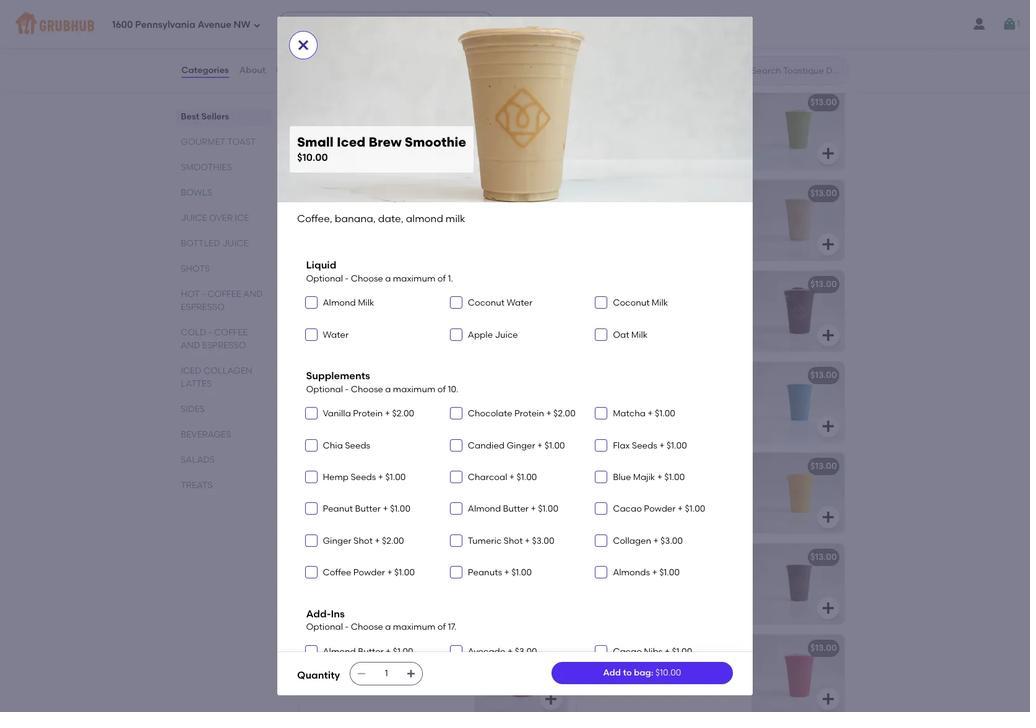 Task type: locate. For each thing, give the bounding box(es) containing it.
$3.00 for collagen + $3.00
[[661, 536, 683, 546]]

acai, left coconut milk
[[584, 297, 606, 307]]

0 horizontal spatial shot
[[354, 536, 373, 546]]

best inside best sellers tab
[[181, 111, 199, 122]]

1 orange from the left
[[333, 461, 365, 472]]

acai, strawberry, banana, blueberry, cold-pressed apple juice for the large superfruit smoothie image at the top right of page
[[584, 297, 736, 320]]

0 horizontal spatial cold-
[[307, 309, 329, 320]]

3 large from the top
[[584, 461, 609, 472]]

$2.00 down supplements optional - choose a maximum of 10. on the bottom left
[[392, 409, 414, 419]]

apple
[[468, 330, 493, 340]]

0 vertical spatial coffee
[[207, 289, 241, 300]]

protein
[[353, 409, 383, 419], [514, 409, 544, 419]]

cacao up to
[[613, 647, 642, 657]]

+ right charcoal
[[509, 472, 515, 483]]

- inside add-ins optional - choose a maximum of 17.
[[345, 622, 349, 633]]

orange up majik
[[611, 461, 644, 472]]

1 horizontal spatial heart
[[641, 552, 665, 563]]

$2.00 up candied ginger + $1.00
[[553, 409, 576, 419]]

0 horizontal spatial blueberry,
[[307, 570, 349, 580]]

apple juice
[[468, 330, 518, 340]]

powder down small purple heart smoothie
[[353, 568, 385, 578]]

3 optional from the top
[[306, 622, 343, 633]]

optional down "liquid"
[[306, 274, 343, 284]]

0 horizontal spatial juice
[[181, 213, 207, 223]]

1 horizontal spatial hemp
[[606, 127, 631, 138]]

blueberry, spinach, pineapple, chia seeds, flax seeds, lime, almond milk for large purple heart smoothie
[[584, 570, 732, 593]]

$2.00 up small purple heart smoothie
[[382, 536, 404, 546]]

small for small iced brew smoothie
[[307, 188, 331, 199]]

machine for large
[[639, 97, 676, 108]]

machine
[[361, 97, 398, 108], [639, 97, 676, 108]]

1 pitaya from the left
[[307, 661, 334, 671]]

0 horizontal spatial (sea
[[332, 400, 350, 411]]

3 choose from the top
[[351, 622, 383, 633]]

1 acai, strawberry, banana, blueberry, cold-pressed apple juice from the left
[[307, 297, 459, 320]]

beverages tab
[[181, 428, 267, 441]]

iced collagen lattes tab
[[181, 365, 267, 391]]

0 horizontal spatial milk
[[358, 298, 374, 308]]

2 heart from the left
[[641, 552, 665, 563]]

1 horizontal spatial (sea
[[609, 400, 627, 411]]

collagen
[[204, 366, 252, 376]]

almond milk
[[323, 298, 374, 308]]

1 $13.00 from the top
[[810, 97, 837, 108]]

4 $13.00 from the top
[[810, 370, 837, 381]]

2 orange, mango, lime, agave, almond milk from the left
[[584, 479, 706, 502]]

small blue mystique smoothie image
[[474, 362, 567, 443]]

heart
[[362, 552, 387, 563], [641, 552, 665, 563]]

best for best seller
[[592, 176, 608, 185]]

candied
[[468, 441, 505, 451]]

1 horizontal spatial milk
[[631, 330, 648, 340]]

optional inside liquid optional - choose a maximum of 1.
[[306, 274, 343, 284]]

0 horizontal spatial majik
[[307, 400, 330, 411]]

0 horizontal spatial apple
[[364, 309, 389, 320]]

pineapple, up matcha
[[584, 388, 629, 398]]

0 horizontal spatial fruit),
[[372, 661, 394, 671]]

smoothie for large purple heart smoothie
[[667, 552, 707, 563]]

orange up the hemp
[[333, 461, 365, 472]]

1 crush from the left
[[367, 461, 392, 472]]

1 orange, from the left
[[307, 479, 342, 489]]

1 pineapple, banana, mango, blue majik (sea algae), almond milk from the left
[[307, 388, 444, 411]]

pressed for small superfruit smoothie image
[[329, 309, 362, 320]]

candied ginger + $1.00
[[468, 441, 565, 451]]

2 cacao from the top
[[613, 647, 642, 657]]

date, for large iced brew smoothie
[[655, 208, 677, 219]]

1 horizontal spatial banana, mango, pineapple, spinach, kale, hemp seed, flax seed, coconut water, lime
[[584, 115, 739, 151]]

1 vertical spatial juice
[[222, 238, 248, 249]]

pineapple, down small purple heart smoothie
[[389, 570, 434, 580]]

hemp
[[323, 472, 349, 483]]

strawberry,
[[330, 297, 377, 307], [608, 297, 655, 307], [396, 661, 442, 671], [673, 661, 720, 671]]

$10.00 for small gingerberry smoothie
[[533, 643, 560, 654]]

1 purple from the left
[[333, 552, 360, 563]]

1 banana, from the left
[[307, 115, 343, 125]]

kale, for large
[[584, 127, 604, 138]]

liquid optional - choose a maximum of 1.
[[306, 260, 453, 284]]

blueberry,
[[417, 297, 459, 307], [694, 297, 736, 307]]

1 pitaya (dragon fruit), strawberry, mango, lime, ginger, agave, coconut water from the left
[[307, 661, 460, 697]]

1 algae), from the left
[[352, 400, 381, 411]]

6 $13.00 from the top
[[810, 552, 837, 563]]

$13.00 for pitaya (dragon fruit), strawberry, mango, lime, ginger, agave, coconut water
[[810, 643, 837, 654]]

coconut up apple
[[468, 298, 505, 308]]

- up small gingerberry smoothie
[[345, 622, 349, 633]]

2 choose from the top
[[351, 384, 383, 395]]

almond up quantity
[[323, 647, 356, 657]]

2 blueberry, spinach, pineapple, chia seeds, flax seeds, lime, almond milk from the left
[[584, 570, 732, 593]]

smoothie for small green machine smoothie
[[400, 97, 440, 108]]

choose up small gingerberry smoothie
[[351, 622, 383, 633]]

smoothie inside small iced brew smoothie $10.00
[[405, 135, 466, 150]]

cacao for cacao powder
[[613, 504, 642, 515]]

optional down supplements
[[306, 384, 343, 395]]

cold- for small superfruit smoothie image
[[307, 309, 329, 320]]

supplements optional - choose a maximum of 10.
[[306, 370, 458, 395]]

$10.00 inside small iced brew smoothie $10.00
[[297, 152, 328, 164]]

brew
[[369, 135, 402, 150], [354, 188, 375, 199], [632, 191, 653, 201]]

1 horizontal spatial fruit),
[[649, 661, 671, 671]]

heart up almonds + $1.00
[[641, 552, 665, 563]]

and down cold
[[181, 340, 200, 351]]

svg image for collagen
[[597, 537, 605, 544]]

0 horizontal spatial blueberry, spinach, pineapple, chia seeds, flax seeds, lime, almond milk
[[307, 570, 455, 593]]

+
[[385, 409, 390, 419], [546, 409, 551, 419], [648, 409, 653, 419], [537, 441, 543, 451], [659, 441, 665, 451], [378, 472, 383, 483], [509, 472, 515, 483], [657, 472, 662, 483], [383, 504, 388, 515], [531, 504, 536, 515], [678, 504, 683, 515], [375, 536, 380, 546], [525, 536, 530, 546], [653, 536, 658, 546], [387, 568, 392, 578], [504, 568, 509, 578], [652, 568, 657, 578], [386, 647, 391, 657], [508, 647, 513, 657], [665, 647, 670, 657]]

0 horizontal spatial pineapple,
[[307, 388, 352, 398]]

large for large orange crush smoothie
[[584, 461, 609, 472]]

+ up peanuts + $1.00
[[525, 536, 530, 546]]

smoothies inside smoothies tab
[[181, 162, 232, 173]]

$10.00 for small green machine smoothie
[[533, 97, 560, 108]]

pineapple, down large purple heart smoothie
[[666, 570, 711, 580]]

iced for large iced brew smoothie
[[611, 191, 630, 201]]

purple up coffee
[[333, 552, 360, 563]]

machine for small
[[361, 97, 398, 108]]

ice
[[235, 213, 249, 223]]

smoothie for small blue mystique smoothie
[[394, 370, 434, 381]]

2 vertical spatial optional
[[306, 622, 343, 633]]

$13.00 for blueberry, spinach, pineapple, chia seeds, flax seeds, lime, almond milk
[[810, 552, 837, 563]]

$13.00 for acai, strawberry, banana, blueberry, cold-pressed apple juice
[[810, 279, 837, 290]]

ginger, for large
[[641, 673, 670, 684]]

2 banana, mango, pineapple, spinach, kale, hemp seed, flax seed, coconut water, lime from the left
[[584, 115, 739, 151]]

2 vertical spatial of
[[437, 622, 446, 633]]

choose inside liquid optional - choose a maximum of 1.
[[351, 274, 383, 284]]

gingerberry up add to bag: $10.00
[[611, 643, 662, 654]]

2 cold- from the left
[[584, 309, 606, 320]]

add
[[603, 668, 621, 678]]

juice down coconut milk
[[668, 309, 688, 320]]

1 horizontal spatial lime
[[612, 140, 630, 151]]

3 $13.00 from the top
[[810, 279, 837, 290]]

small orange crush smoothie image
[[474, 453, 567, 534]]

0 horizontal spatial gingerberry
[[333, 643, 384, 654]]

1 horizontal spatial best
[[592, 176, 608, 185]]

lattes
[[181, 379, 212, 389]]

reviews
[[276, 65, 311, 75]]

of inside supplements optional - choose a maximum of 10.
[[437, 384, 446, 395]]

optional inside supplements optional - choose a maximum of 10.
[[306, 384, 343, 395]]

heart up 'coffee powder + $1.00'
[[362, 552, 387, 563]]

blue left majik
[[613, 472, 631, 483]]

+ right the "avocado"
[[508, 647, 513, 657]]

1 banana, mango, pineapple, spinach, kale, hemp seed, flax seed, coconut water, lime from the left
[[307, 115, 462, 151]]

espresso inside hot - coffee and espresso
[[181, 302, 225, 313]]

0 horizontal spatial chia
[[436, 570, 454, 580]]

juice down 'ice'
[[222, 238, 248, 249]]

2 pitaya from the left
[[584, 661, 611, 671]]

1 horizontal spatial almond butter + $1.00
[[468, 504, 558, 515]]

seeds for chia
[[345, 441, 370, 451]]

1 vertical spatial of
[[437, 384, 446, 395]]

ginger, for small
[[364, 673, 392, 684]]

banana, for small
[[307, 115, 343, 125]]

1 fruit), from the left
[[372, 661, 394, 671]]

(sea down supplements
[[332, 400, 350, 411]]

coffee, banana, date, almond milk
[[307, 206, 453, 216], [584, 208, 731, 219], [297, 213, 465, 225]]

seeds,
[[307, 582, 334, 593], [353, 582, 379, 593], [584, 582, 611, 593], [630, 582, 657, 593]]

1 vertical spatial water
[[323, 330, 349, 340]]

1 vertical spatial powder
[[353, 568, 385, 578]]

gingerberry down add-ins optional - choose a maximum of 17.
[[333, 643, 384, 654]]

algae), down supplements optional - choose a maximum of 10. on the bottom left
[[352, 400, 381, 411]]

shot for tumeric shot
[[504, 536, 523, 546]]

0 horizontal spatial pitaya (dragon fruit), strawberry, mango, lime, ginger, agave, coconut water
[[307, 661, 460, 697]]

protein for vanilla protein
[[353, 409, 383, 419]]

0 vertical spatial a
[[385, 274, 391, 284]]

about button
[[239, 48, 266, 93]]

a inside liquid optional - choose a maximum of 1.
[[385, 274, 391, 284]]

pitaya (dragon fruit), strawberry, mango, lime, ginger, agave, coconut water down nibs
[[584, 661, 738, 697]]

strawberry, down cacao nibs + $1.00
[[673, 661, 720, 671]]

2 chia from the left
[[713, 570, 731, 580]]

powder down blue majik + $1.00
[[644, 504, 676, 515]]

categories button
[[181, 48, 229, 93]]

maximum inside liquid optional - choose a maximum of 1.
[[393, 274, 435, 284]]

iced collagen lattes
[[181, 366, 252, 389]]

1 orange, mango, lime, agave, almond milk from the left
[[307, 479, 429, 502]]

orange, mango, lime, agave, almond milk for small
[[307, 479, 429, 502]]

$1.00
[[655, 409, 675, 419], [545, 441, 565, 451], [667, 441, 687, 451], [385, 472, 406, 483], [517, 472, 537, 483], [664, 472, 685, 483], [390, 504, 410, 515], [538, 504, 558, 515], [685, 504, 705, 515], [394, 568, 415, 578], [511, 568, 532, 578], [659, 568, 680, 578], [393, 647, 413, 657], [672, 647, 692, 657]]

large purple heart smoothie
[[584, 552, 707, 563]]

banana,
[[307, 115, 343, 125], [584, 115, 620, 125]]

coffee for hot
[[207, 289, 241, 300]]

a inside supplements optional - choose a maximum of 10.
[[385, 384, 391, 395]]

water
[[507, 298, 532, 308], [323, 330, 349, 340]]

smoothies down gourmet
[[181, 162, 232, 173]]

2 vertical spatial maximum
[[393, 622, 435, 633]]

coconut for coconut water
[[468, 298, 505, 308]]

large for large purple heart smoothie
[[584, 552, 609, 563]]

lime, right majik
[[655, 479, 675, 489]]

1 kale, from the left
[[307, 127, 327, 138]]

- inside liquid optional - choose a maximum of 1.
[[345, 274, 349, 284]]

0 horizontal spatial kale,
[[307, 127, 327, 138]]

2 juice from the left
[[668, 309, 688, 320]]

espresso up collagen
[[202, 340, 246, 351]]

shots
[[181, 264, 210, 274]]

maximum inside add-ins optional - choose a maximum of 17.
[[393, 622, 435, 633]]

seeds up 'large orange crush smoothie'
[[632, 441, 657, 451]]

a for liquid
[[385, 274, 391, 284]]

charcoal
[[468, 472, 507, 483]]

$2.00
[[392, 409, 414, 419], [553, 409, 576, 419], [382, 536, 404, 546]]

butter up tumeric shot + $3.00
[[503, 504, 529, 515]]

1 vertical spatial maximum
[[393, 384, 435, 395]]

pineapple, down "small green machine smoothie"
[[379, 115, 424, 125]]

smoothie for large green machine smoothie
[[678, 97, 718, 108]]

hemp down "small green machine smoothie"
[[329, 127, 353, 138]]

1 vertical spatial choose
[[351, 384, 383, 395]]

bottled juice
[[181, 238, 248, 249]]

0 horizontal spatial blueberry,
[[417, 297, 459, 307]]

water for small
[[307, 686, 331, 697]]

2 a from the top
[[385, 384, 391, 395]]

2 vertical spatial a
[[385, 622, 391, 633]]

water, for small
[[307, 140, 333, 151]]

1 horizontal spatial orange,
[[584, 479, 619, 489]]

large for large green machine smoothie
[[584, 97, 609, 108]]

0 horizontal spatial orange
[[333, 461, 365, 472]]

2 of from the top
[[437, 384, 446, 395]]

crush
[[367, 461, 392, 472], [646, 461, 671, 472]]

3 a from the top
[[385, 622, 391, 633]]

choose
[[351, 274, 383, 284], [351, 384, 383, 395], [351, 622, 383, 633]]

0 horizontal spatial hemp
[[329, 127, 353, 138]]

0 horizontal spatial (dragon
[[336, 661, 370, 671]]

orange, mango, lime, agave, almond milk up cacao powder + $1.00
[[584, 479, 706, 502]]

maximum left 17. at the bottom of page
[[393, 622, 435, 633]]

juice
[[391, 309, 411, 320], [668, 309, 688, 320]]

svg image for flax seeds
[[597, 442, 605, 449]]

1 horizontal spatial crush
[[646, 461, 671, 472]]

agave,
[[400, 479, 429, 489], [677, 479, 706, 489], [394, 673, 423, 684], [672, 673, 701, 684]]

svg image for candied ginger
[[452, 442, 460, 449]]

1 horizontal spatial chia
[[713, 570, 731, 580]]

1 horizontal spatial pitaya
[[584, 661, 611, 671]]

juice inside the juice over ice tab
[[181, 213, 207, 223]]

coffee, banana, date, almond milk for small iced brew smoothie
[[307, 206, 453, 216]]

1 shot from the left
[[354, 536, 373, 546]]

1 vertical spatial ginger
[[323, 536, 351, 546]]

banana, down "small green machine smoothie"
[[307, 115, 343, 125]]

1 horizontal spatial water
[[584, 686, 609, 697]]

0 horizontal spatial acai, strawberry, banana, blueberry, cold-pressed apple juice
[[307, 297, 459, 320]]

iced inside small iced brew smoothie $10.00
[[337, 135, 365, 150]]

1 horizontal spatial orange, mango, lime, agave, almond milk
[[584, 479, 706, 502]]

5 $13.00 from the top
[[810, 461, 837, 472]]

0 vertical spatial almond butter + $1.00
[[468, 504, 558, 515]]

1 choose from the top
[[351, 274, 383, 284]]

pineapple, banana, mango, blue majik (sea algae), almond milk up flax seeds + $1.00
[[584, 388, 722, 411]]

1 hemp from the left
[[329, 127, 353, 138]]

orange, mango, lime, agave, almond milk
[[307, 479, 429, 502], [584, 479, 706, 502]]

water down almond milk
[[323, 330, 349, 340]]

0 horizontal spatial juice
[[391, 309, 411, 320]]

1 horizontal spatial gingerberry
[[611, 643, 662, 654]]

1 horizontal spatial (dragon
[[613, 661, 647, 671]]

1 blueberry, from the left
[[417, 297, 459, 307]]

0 vertical spatial espresso
[[181, 302, 225, 313]]

blueberry, for small superfruit smoothie image
[[417, 297, 459, 307]]

chia for small purple heart smoothie
[[436, 570, 454, 580]]

pitaya (dragon fruit), strawberry, mango, lime, ginger, agave, coconut water down small gingerberry smoothie
[[307, 661, 460, 697]]

2 pitaya (dragon fruit), strawberry, mango, lime, ginger, agave, coconut water from the left
[[584, 661, 738, 697]]

optional
[[306, 274, 343, 284], [306, 384, 343, 395], [306, 622, 343, 633]]

2 coconut from the left
[[613, 298, 650, 308]]

2 machine from the left
[[639, 97, 676, 108]]

spinach,
[[426, 115, 462, 125], [703, 115, 739, 125], [351, 570, 387, 580], [628, 570, 664, 580]]

purple for small
[[333, 552, 360, 563]]

0 horizontal spatial protein
[[353, 409, 383, 419]]

1 coconut from the left
[[468, 298, 505, 308]]

2 banana, from the left
[[584, 115, 620, 125]]

add-
[[306, 608, 331, 620]]

- right hot
[[202, 289, 205, 300]]

a
[[385, 274, 391, 284], [385, 384, 391, 395], [385, 622, 391, 633]]

of inside liquid optional - choose a maximum of 1.
[[437, 274, 446, 284]]

1 of from the top
[[437, 274, 446, 284]]

2 maximum from the top
[[393, 384, 435, 395]]

flax
[[380, 127, 395, 138], [657, 127, 672, 138], [336, 582, 351, 593], [613, 582, 628, 593]]

2 lime from the left
[[612, 140, 630, 151]]

1 horizontal spatial blueberry,
[[694, 297, 736, 307]]

ginger, down nibs
[[641, 673, 670, 684]]

svg image for avocado
[[452, 648, 460, 655]]

pineapple, for small purple heart smoothie
[[389, 570, 434, 580]]

2 green from the left
[[611, 97, 637, 108]]

svg image for coconut water
[[452, 299, 460, 307]]

blue
[[333, 370, 351, 381], [613, 472, 631, 483]]

1 chia from the left
[[436, 570, 454, 580]]

2 pressed from the left
[[606, 309, 640, 320]]

espresso for hot
[[181, 302, 225, 313]]

hot - coffee and espresso
[[181, 289, 263, 313]]

milk for coconut milk
[[652, 298, 668, 308]]

banana, mango, pineapple, spinach, kale, hemp seed, flax seed, coconut water, lime
[[307, 115, 462, 151], [584, 115, 739, 151]]

blueberry, spinach, pineapple, chia seeds, flax seeds, lime, almond milk down large purple heart smoothie
[[584, 570, 732, 593]]

$13.00 for orange, mango, lime, agave, almond milk
[[810, 461, 837, 472]]

1 large from the top
[[584, 97, 609, 108]]

best
[[181, 111, 199, 122], [592, 176, 608, 185]]

seeds, down coffee
[[307, 582, 334, 593]]

banana, for large
[[584, 115, 620, 125]]

1 apple from the left
[[364, 309, 389, 320]]

of left 10.
[[437, 384, 446, 395]]

0 horizontal spatial banana,
[[307, 115, 343, 125]]

and inside cold - coffee and espresso
[[181, 340, 200, 351]]

cacao nibs + $1.00
[[613, 647, 692, 657]]

2 water from the left
[[584, 686, 609, 697]]

0 horizontal spatial orange, mango, lime, agave, almond milk
[[307, 479, 429, 502]]

1 blue from the left
[[426, 388, 444, 398]]

svg image
[[544, 11, 558, 26], [286, 19, 296, 29], [296, 38, 311, 53], [544, 146, 558, 161], [821, 146, 836, 161], [452, 299, 460, 307], [597, 299, 605, 307], [597, 331, 605, 338], [307, 410, 315, 417], [307, 442, 315, 449], [452, 442, 460, 449], [597, 442, 605, 449], [452, 473, 460, 481], [597, 473, 605, 481], [597, 505, 605, 513], [307, 537, 315, 544], [597, 537, 605, 544], [452, 569, 460, 576], [452, 648, 460, 655]]

almond butter + $1.00
[[468, 504, 558, 515], [323, 647, 413, 657]]

blueberry, down collagen
[[584, 570, 626, 580]]

seeds up the small orange crush smoothie
[[345, 441, 370, 451]]

purple up almonds
[[611, 552, 639, 563]]

banana, mango, pineapple, spinach, kale, hemp seed, flax seed, coconut water, lime down "small green machine smoothie"
[[307, 115, 462, 151]]

2 shot from the left
[[504, 536, 523, 546]]

bowls
[[181, 188, 212, 198]]

2 purple from the left
[[611, 552, 639, 563]]

0 horizontal spatial pitaya
[[307, 661, 334, 671]]

2 blueberry, from the left
[[694, 297, 736, 307]]

2 (dragon from the left
[[613, 661, 647, 671]]

1 heart from the left
[[362, 552, 387, 563]]

0 horizontal spatial banana, mango, pineapple, spinach, kale, hemp seed, flax seed, coconut water, lime
[[307, 115, 462, 151]]

2 orange, from the left
[[584, 479, 619, 489]]

(sea up flax
[[609, 400, 627, 411]]

1 horizontal spatial apple
[[642, 309, 666, 320]]

svg image for charcoal
[[452, 473, 460, 481]]

1 protein from the left
[[353, 409, 383, 419]]

chocolate
[[468, 409, 512, 419]]

1 lime from the left
[[335, 140, 353, 151]]

of left 17. at the bottom of page
[[437, 622, 446, 633]]

2 apple from the left
[[642, 309, 666, 320]]

almond
[[402, 206, 434, 216], [679, 208, 711, 219], [406, 213, 443, 225], [384, 400, 416, 411], [661, 400, 693, 411], [307, 491, 339, 502], [584, 491, 617, 502], [403, 582, 436, 593], [681, 582, 713, 593]]

+ up input item quantity number field
[[386, 647, 391, 657]]

pressed down almond milk
[[329, 309, 362, 320]]

majik down supplements
[[307, 400, 330, 411]]

chia
[[436, 570, 454, 580], [713, 570, 731, 580]]

small inside small iced brew smoothie $10.00
[[297, 135, 334, 150]]

pineapple,
[[307, 388, 352, 398], [584, 388, 629, 398]]

seeds, down 'coffee powder + $1.00'
[[353, 582, 379, 593]]

small superfruit smoothie image
[[474, 271, 567, 352]]

small gingerberry smoothie image
[[474, 635, 567, 712]]

1 horizontal spatial protein
[[514, 409, 544, 419]]

0 vertical spatial and
[[243, 289, 263, 300]]

choose inside supplements optional - choose a maximum of 10.
[[351, 384, 383, 395]]

0 horizontal spatial machine
[[361, 97, 398, 108]]

1 water from the left
[[307, 686, 331, 697]]

apple
[[364, 309, 389, 320], [642, 309, 666, 320]]

1 blueberry, spinach, pineapple, chia seeds, flax seeds, lime, almond milk from the left
[[307, 570, 455, 593]]

almonds
[[613, 568, 650, 578]]

1 vertical spatial blue
[[613, 472, 631, 483]]

juice
[[181, 213, 207, 223], [222, 238, 248, 249]]

water for large
[[584, 686, 609, 697]]

banana, mango, pineapple, spinach, kale, hemp seed, flax seed, coconut water, lime down large green machine smoothie
[[584, 115, 739, 151]]

2 seed, from the left
[[397, 127, 419, 138]]

1 horizontal spatial pressed
[[606, 309, 640, 320]]

iced for small iced brew smoothie $10.00
[[337, 135, 365, 150]]

0 horizontal spatial crush
[[367, 461, 392, 472]]

2 protein from the left
[[514, 409, 544, 419]]

2 acai, from the left
[[584, 297, 606, 307]]

mango, down 'large orange crush smoothie'
[[621, 479, 653, 489]]

0 horizontal spatial green
[[333, 97, 359, 108]]

1 horizontal spatial pineapple, banana, mango, blue majik (sea algae), almond milk
[[584, 388, 722, 411]]

green for small
[[333, 97, 359, 108]]

coffee, down 'small iced brew smoothie'
[[307, 206, 338, 216]]

coffee down hot - coffee and espresso tab
[[214, 327, 248, 338]]

1 horizontal spatial juice
[[668, 309, 688, 320]]

0 horizontal spatial lime
[[335, 140, 353, 151]]

3 seeds, from the left
[[584, 582, 611, 593]]

$13.00
[[810, 97, 837, 108], [810, 188, 837, 199], [810, 279, 837, 290], [810, 370, 837, 381], [810, 461, 837, 472], [810, 552, 837, 563], [810, 643, 837, 654]]

hemp down large green machine smoothie
[[606, 127, 631, 138]]

1 blueberry, from the left
[[307, 570, 349, 580]]

5 large from the top
[[584, 643, 609, 654]]

lime, right quantity
[[342, 673, 362, 684]]

svg image
[[1002, 17, 1017, 32], [253, 21, 260, 29], [821, 237, 836, 252], [307, 299, 315, 307], [821, 328, 836, 343], [307, 331, 315, 338], [452, 331, 460, 338], [597, 410, 605, 417], [544, 419, 558, 434], [821, 419, 836, 434], [307, 473, 315, 481], [307, 505, 315, 513], [452, 505, 460, 513], [544, 510, 558, 525], [821, 510, 836, 525], [307, 569, 315, 576], [597, 569, 605, 576], [821, 601, 836, 616], [307, 648, 315, 655], [597, 648, 605, 655], [357, 669, 367, 679], [406, 669, 416, 679], [544, 692, 558, 707], [821, 692, 836, 707]]

pitaya left to
[[584, 661, 611, 671]]

7 $13.00 from the top
[[810, 643, 837, 654]]

0 vertical spatial smoothies
[[297, 60, 377, 76]]

1 pressed from the left
[[329, 309, 362, 320]]

1 vertical spatial smoothies
[[181, 162, 232, 173]]

2 blue from the left
[[703, 388, 722, 398]]

1 (sea from the left
[[332, 400, 350, 411]]

1 horizontal spatial water,
[[584, 140, 610, 151]]

a up small gingerberry smoothie
[[385, 622, 391, 633]]

1 seed, from the left
[[355, 127, 378, 138]]

1 juice from the left
[[391, 309, 411, 320]]

bag:
[[634, 668, 653, 678]]

2 acai, strawberry, banana, blueberry, cold-pressed apple juice from the left
[[584, 297, 736, 320]]

1 horizontal spatial acai, strawberry, banana, blueberry, cold-pressed apple juice
[[584, 297, 736, 320]]

maximum
[[393, 274, 435, 284], [393, 384, 435, 395], [393, 622, 435, 633]]

0 horizontal spatial pineapple, banana, mango, blue majik (sea algae), almond milk
[[307, 388, 444, 411]]

0 horizontal spatial pressed
[[329, 309, 362, 320]]

1 horizontal spatial ginger,
[[641, 673, 670, 684]]

large green machine smoothie image
[[751, 89, 844, 170]]

0 horizontal spatial purple
[[333, 552, 360, 563]]

0 horizontal spatial smoothies
[[181, 162, 232, 173]]

1 horizontal spatial majik
[[584, 400, 607, 411]]

salads tab
[[181, 454, 267, 467]]

1 gingerberry from the left
[[333, 643, 384, 654]]

acai, strawberry, banana, blueberry, cold-pressed apple juice down small superfruit smoothie
[[307, 297, 459, 320]]

acai, for the large superfruit smoothie image at the top right of page
[[584, 297, 606, 307]]

coconut up 'oat milk' on the top right of the page
[[613, 298, 650, 308]]

$10.00
[[533, 97, 560, 108], [297, 152, 328, 164], [533, 188, 560, 199], [533, 643, 560, 654], [655, 668, 681, 678]]

1 acai, from the left
[[307, 297, 328, 307]]

milk
[[436, 206, 453, 216], [713, 208, 731, 219], [446, 213, 465, 225], [418, 400, 435, 411], [695, 400, 713, 411], [342, 491, 359, 502], [619, 491, 636, 502], [438, 582, 455, 593], [715, 582, 732, 593]]

1 (dragon from the left
[[336, 661, 370, 671]]

a right superfruit
[[385, 274, 391, 284]]

protein right vanilla
[[353, 409, 383, 419]]

shot up small purple heart smoothie
[[354, 536, 373, 546]]

seeds for hemp
[[351, 472, 376, 483]]

purple for large
[[611, 552, 639, 563]]

1 horizontal spatial pitaya (dragon fruit), strawberry, mango, lime, ginger, agave, coconut water
[[584, 661, 738, 697]]

2 gingerberry from the left
[[611, 643, 662, 654]]

$2.00 for vanilla protein + $2.00
[[392, 409, 414, 419]]

1 optional from the top
[[306, 274, 343, 284]]

lime, down large gingerberry smoothie
[[619, 673, 639, 684]]

small for small orange crush smoothie
[[307, 461, 331, 472]]

categories
[[181, 65, 229, 75]]

a for supplements
[[385, 384, 391, 395]]

3 of from the top
[[437, 622, 446, 633]]

algae),
[[352, 400, 381, 411], [629, 400, 659, 411]]

maximum inside supplements optional - choose a maximum of 10.
[[393, 384, 435, 395]]

coffee inside hot - coffee and espresso
[[207, 289, 241, 300]]

almonds + $1.00
[[613, 568, 680, 578]]

espresso for cold
[[202, 340, 246, 351]]

1 cacao from the top
[[613, 504, 642, 515]]

small for small green machine smoothie
[[307, 97, 331, 108]]

almond down superfruit
[[323, 298, 356, 308]]

1 vertical spatial and
[[181, 340, 200, 351]]

2 ginger, from the left
[[641, 673, 670, 684]]

svg image for cacao powder
[[597, 505, 605, 513]]

1 horizontal spatial purple
[[611, 552, 639, 563]]

orange,
[[307, 479, 342, 489], [584, 479, 619, 489]]

1 pineapple, from the left
[[307, 388, 352, 398]]

peanut
[[323, 504, 353, 515]]

acai, strawberry, banana, blueberry, cold-pressed apple juice for small superfruit smoothie image
[[307, 297, 459, 320]]

butter
[[355, 504, 381, 515], [503, 504, 529, 515], [358, 647, 384, 657]]

0 vertical spatial of
[[437, 274, 446, 284]]

mango, down small gingerberry smoothie
[[307, 673, 340, 684]]

brew for large iced brew smoothie
[[632, 191, 653, 201]]

peanut butter + $1.00
[[323, 504, 410, 515]]

pineapple, banana, mango, blue majik (sea algae), almond milk
[[307, 388, 444, 411], [584, 388, 722, 411]]

pitaya
[[307, 661, 334, 671], [584, 661, 611, 671]]

small green machine smoothie
[[307, 97, 440, 108]]

1 machine from the left
[[361, 97, 398, 108]]

espresso inside cold - coffee and espresso
[[202, 340, 246, 351]]

juice for small superfruit smoothie image
[[391, 309, 411, 320]]

1 vertical spatial cacao
[[613, 647, 642, 657]]

protein up candied ginger + $1.00
[[514, 409, 544, 419]]

coffee
[[207, 289, 241, 300], [214, 327, 248, 338]]

small for small purple heart smoothie
[[307, 552, 331, 563]]

seeds down the small orange crush smoothie
[[351, 472, 376, 483]]

3 seed, from the left
[[633, 127, 655, 138]]

iced down the seller
[[611, 191, 630, 201]]

svg image inside 1 button
[[1002, 17, 1017, 32]]

small iced brew smoothie
[[307, 188, 417, 199]]

coffee inside cold - coffee and espresso
[[214, 327, 248, 338]]

1 horizontal spatial water
[[507, 298, 532, 308]]

water
[[307, 686, 331, 697], [584, 686, 609, 697]]

and inside hot - coffee and espresso
[[243, 289, 263, 300]]

(sea
[[332, 400, 350, 411], [609, 400, 627, 411]]

1 maximum from the top
[[393, 274, 435, 284]]

0 horizontal spatial almond butter + $1.00
[[323, 647, 413, 657]]

2 crush from the left
[[646, 461, 671, 472]]

ginger down 'chocolate protein + $2.00'
[[507, 441, 535, 451]]

maximum left 1.
[[393, 274, 435, 284]]

smoothies
[[297, 60, 377, 76], [181, 162, 232, 173]]

1 horizontal spatial juice
[[222, 238, 248, 249]]

milk for oat milk
[[631, 330, 648, 340]]

1 ginger, from the left
[[364, 673, 392, 684]]

(dragon down small gingerberry smoothie
[[336, 661, 370, 671]]

apple down almond milk
[[364, 309, 389, 320]]

0 horizontal spatial water
[[307, 686, 331, 697]]

1 horizontal spatial powder
[[644, 504, 676, 515]]

brew inside small iced brew smoothie $10.00
[[369, 135, 402, 150]]

0 horizontal spatial algae),
[[352, 400, 381, 411]]

seeds, down almonds + $1.00
[[630, 582, 657, 593]]

1 horizontal spatial kale,
[[584, 127, 604, 138]]

0 vertical spatial choose
[[351, 274, 383, 284]]

butter up input item quantity number field
[[358, 647, 384, 657]]

blueberry,
[[307, 570, 349, 580], [584, 570, 626, 580]]

1 vertical spatial espresso
[[202, 340, 246, 351]]

1 water, from the left
[[307, 140, 333, 151]]

0 horizontal spatial ginger,
[[364, 673, 392, 684]]



Task type: describe. For each thing, give the bounding box(es) containing it.
fruit), for small gingerberry smoothie
[[372, 661, 394, 671]]

$3.00 down small orange crush smoothie image
[[532, 536, 554, 546]]

hot
[[181, 289, 200, 300]]

optional for liquid
[[306, 274, 343, 284]]

0 vertical spatial blue
[[333, 370, 351, 381]]

large for large iced brew smoothie
[[584, 191, 609, 201]]

1600
[[112, 19, 133, 30]]

+ down large purple heart smoothie
[[652, 568, 657, 578]]

small orange crush smoothie
[[307, 461, 435, 472]]

small purple heart smoothie image
[[474, 544, 567, 625]]

gourmet toast tab
[[181, 136, 267, 149]]

juice
[[495, 330, 518, 340]]

collagen + $3.00
[[613, 536, 683, 546]]

large iced brew smoothie
[[584, 191, 696, 201]]

collagen
[[613, 536, 651, 546]]

2 majik from the left
[[584, 400, 607, 411]]

cold - coffee and espresso tab
[[181, 326, 267, 352]]

0 vertical spatial ginger
[[507, 441, 535, 451]]

chia
[[323, 441, 343, 451]]

choose for supplements
[[351, 384, 383, 395]]

supplements
[[306, 370, 370, 382]]

smoothie for small orange crush smoothie
[[394, 461, 435, 472]]

tumeric shot + $3.00
[[468, 536, 554, 546]]

small blue mystique smoothie
[[307, 370, 434, 381]]

mystique
[[353, 370, 392, 381]]

small purple heart smoothie
[[307, 552, 429, 563]]

mango, down "small green machine smoothie"
[[345, 115, 377, 125]]

Search Toastique Dupont Circle search field
[[750, 65, 845, 77]]

brew for small iced brew smoothie $10.00
[[369, 135, 402, 150]]

+ down the small orange crush smoothie
[[378, 472, 383, 483]]

apple for small superfruit smoothie image
[[364, 309, 389, 320]]

ins
[[331, 608, 345, 620]]

peanuts
[[468, 568, 502, 578]]

pitaya (dragon fruit), strawberry, mango, lime, ginger, agave, coconut water for large gingerberry smoothie
[[584, 661, 738, 697]]

10.
[[448, 384, 458, 395]]

- inside cold - coffee and espresso
[[208, 327, 212, 338]]

smoky chipotle turkey toast image
[[474, 0, 567, 34]]

butter right "peanut"
[[355, 504, 381, 515]]

$3.00 for avocado + $3.00
[[515, 647, 537, 657]]

0 vertical spatial almond
[[323, 298, 356, 308]]

matcha + $1.00
[[613, 409, 675, 419]]

add-ins optional - choose a maximum of 17.
[[306, 608, 457, 633]]

17.
[[448, 622, 457, 633]]

1 seeds, from the left
[[307, 582, 334, 593]]

shot for ginger shot
[[354, 536, 373, 546]]

juice over ice
[[181, 213, 249, 223]]

1 button
[[1002, 13, 1020, 35]]

iced for small iced brew smoothie
[[333, 188, 352, 199]]

matcha
[[613, 409, 646, 419]]

of for supplements
[[437, 384, 446, 395]]

of for liquid
[[437, 274, 446, 284]]

+ down supplements optional - choose a maximum of 10. on the bottom left
[[385, 409, 390, 419]]

mango, down large green machine smoothie
[[622, 115, 654, 125]]

pineapple, for large purple heart smoothie
[[666, 570, 711, 580]]

large superfruit smoothie image
[[751, 271, 844, 352]]

smoothie for large orange crush smoothie
[[673, 461, 713, 472]]

cacao for cacao nibs
[[613, 647, 642, 657]]

svg image for blue majik
[[597, 473, 605, 481]]

orange for large
[[611, 461, 644, 472]]

agave, down small gingerberry smoothie
[[394, 673, 423, 684]]

2 pineapple, from the left
[[584, 388, 629, 398]]

0 horizontal spatial water
[[323, 330, 349, 340]]

large orange crush smoothie image
[[751, 453, 844, 534]]

mango, up matcha + $1.00
[[669, 388, 701, 398]]

- inside hot - coffee and espresso
[[202, 289, 205, 300]]

optional for supplements
[[306, 384, 343, 395]]

$2.00 for chocolate protein + $2.00
[[553, 409, 576, 419]]

2 $13.00 from the top
[[810, 188, 837, 199]]

add to bag: $10.00
[[603, 668, 681, 678]]

of inside add-ins optional - choose a maximum of 17.
[[437, 622, 446, 633]]

2 algae), from the left
[[629, 400, 659, 411]]

mango, left to
[[584, 673, 617, 684]]

charcoal + $1.00
[[468, 472, 537, 483]]

flax down coffee
[[336, 582, 351, 593]]

bowls tab
[[181, 186, 267, 199]]

oat
[[613, 330, 629, 340]]

over
[[209, 213, 233, 223]]

lime for small
[[335, 140, 353, 151]]

crush for large
[[646, 461, 671, 472]]

shots tab
[[181, 262, 267, 275]]

small superfruit smoothie
[[307, 279, 417, 290]]

$13.00 for banana, mango, pineapple, spinach, kale, hemp seed, flax seed, coconut water, lime
[[810, 97, 837, 108]]

svg image for coconut milk
[[597, 299, 605, 307]]

- inside supplements optional - choose a maximum of 10.
[[345, 384, 349, 395]]

1600 pennsylvania avenue nw
[[112, 19, 250, 30]]

ginger shot + $2.00
[[323, 536, 404, 546]]

chocolate protein + $2.00
[[468, 409, 576, 419]]

heart for small
[[362, 552, 387, 563]]

+ up candied ginger + $1.00
[[546, 409, 551, 419]]

smoothie for small iced brew smoothie
[[377, 188, 417, 199]]

smoothie for small iced brew smoothie $10.00
[[405, 135, 466, 150]]

4 seed, from the left
[[674, 127, 697, 138]]

2 pineapple, banana, mango, blue majik (sea algae), almond milk from the left
[[584, 388, 722, 411]]

about
[[239, 65, 266, 75]]

lime, down almonds + $1.00
[[659, 582, 679, 593]]

+ down 'large orange crush smoothie'
[[657, 472, 662, 483]]

flax seeds + $1.00
[[613, 441, 687, 451]]

treats
[[181, 480, 213, 491]]

hemp for small
[[329, 127, 353, 138]]

small for small blue mystique smoothie
[[307, 370, 331, 381]]

large for large gingerberry smoothie
[[584, 643, 609, 654]]

small green machine smoothie image
[[474, 89, 567, 170]]

chia seeds
[[323, 441, 370, 451]]

smoothies tab
[[181, 161, 267, 174]]

search icon image
[[732, 63, 747, 78]]

small iced brew smoothie $10.00
[[297, 135, 466, 164]]

bottled juice tab
[[181, 237, 267, 250]]

juice for the large superfruit smoothie image at the top right of page
[[668, 309, 688, 320]]

sides
[[181, 404, 205, 415]]

pitaya for small
[[307, 661, 334, 671]]

+ up tumeric shot + $3.00
[[531, 504, 536, 515]]

+ right peanuts
[[504, 568, 509, 578]]

main navigation navigation
[[0, 0, 1030, 48]]

+ down blue majik + $1.00
[[678, 504, 683, 515]]

date, for small iced brew smoothie
[[377, 206, 400, 216]]

orange, mango, lime, agave, almond milk for large
[[584, 479, 706, 502]]

svg image for ginger shot
[[307, 537, 315, 544]]

+ down 'hemp seeds + $1.00' at the bottom left of page
[[383, 504, 388, 515]]

$10.00 for small iced brew smoothie
[[533, 188, 560, 199]]

agave, down the small orange crush smoothie
[[400, 479, 429, 489]]

and for hot - coffee and espresso
[[243, 289, 263, 300]]

coffee, for large
[[584, 208, 615, 219]]

4 seeds, from the left
[[630, 582, 657, 593]]

2 (sea from the left
[[609, 400, 627, 411]]

$2.00 for ginger shot + $2.00
[[382, 536, 404, 546]]

plain image
[[751, 0, 844, 34]]

+ right nibs
[[665, 647, 670, 657]]

blueberry, for the large superfruit smoothie image at the top right of page
[[694, 297, 736, 307]]

banana, mango, pineapple, spinach, kale, hemp seed, flax seed, coconut water, lime for small
[[307, 115, 462, 151]]

green for large
[[611, 97, 637, 108]]

lime, down 'coffee powder + $1.00'
[[381, 582, 401, 593]]

brew for small iced brew smoothie
[[354, 188, 375, 199]]

blueberry, spinach, pineapple, chia seeds, flax seeds, lime, almond milk for small purple heart smoothie
[[307, 570, 455, 593]]

large gingerberry smoothie image
[[751, 635, 844, 712]]

pennsylvania
[[135, 19, 195, 30]]

1 majik from the left
[[307, 400, 330, 411]]

pineapple, for small green machine smoothie
[[379, 115, 424, 125]]

blueberry, for small
[[307, 570, 349, 580]]

juice over ice tab
[[181, 212, 267, 225]]

maximum for supplements
[[393, 384, 435, 395]]

sides tab
[[181, 403, 267, 416]]

large green machine smoothie
[[584, 97, 718, 108]]

to
[[623, 668, 632, 678]]

lime, down the small orange crush smoothie
[[378, 479, 398, 489]]

maximum for liquid
[[393, 274, 435, 284]]

hot - coffee and espresso tab
[[181, 288, 267, 314]]

heart for large
[[641, 552, 665, 563]]

small for small gingerberry smoothie
[[307, 643, 331, 654]]

superfruit
[[333, 279, 375, 290]]

avocado
[[468, 647, 505, 657]]

best for best sellers
[[181, 111, 199, 122]]

gingerberry for large
[[611, 643, 662, 654]]

gourmet
[[181, 137, 225, 147]]

+ up large purple heart smoothie
[[653, 536, 658, 546]]

cold - coffee and espresso
[[181, 327, 248, 351]]

1 vertical spatial almond
[[468, 504, 501, 515]]

apple for the large superfruit smoothie image at the top right of page
[[642, 309, 666, 320]]

liquid
[[306, 260, 336, 271]]

water, for large
[[584, 140, 610, 151]]

1.
[[448, 274, 453, 284]]

pineapple, for large green machine smoothie
[[656, 115, 701, 125]]

a inside add-ins optional - choose a maximum of 17.
[[385, 622, 391, 633]]

Input item quantity number field
[[373, 663, 400, 685]]

flax down "small green machine smoothie"
[[380, 127, 395, 138]]

coffee, up "liquid"
[[297, 213, 332, 225]]

(dragon for large
[[613, 661, 647, 671]]

protein for chocolate protein
[[514, 409, 544, 419]]

coffee, for small
[[307, 206, 338, 216]]

treats tab
[[181, 479, 267, 492]]

vanilla
[[323, 409, 351, 419]]

strawberry, down superfruit
[[330, 297, 377, 307]]

cacao powder + $1.00
[[613, 504, 705, 515]]

choose inside add-ins optional - choose a maximum of 17.
[[351, 622, 383, 633]]

1 vertical spatial almond butter + $1.00
[[323, 647, 413, 657]]

majik
[[633, 472, 655, 483]]

pitaya (dragon fruit), strawberry, mango, lime, ginger, agave, coconut water for small gingerberry smoothie
[[307, 661, 460, 697]]

beverages
[[181, 430, 231, 440]]

large iced brew smoothie image
[[751, 180, 844, 261]]

1 horizontal spatial smoothies
[[297, 60, 377, 76]]

toast
[[227, 137, 256, 147]]

small gingerberry smoothie
[[307, 643, 427, 654]]

strawberry, up 'oat milk' on the top right of the page
[[608, 297, 655, 307]]

small iced brew smoothie image
[[474, 180, 567, 261]]

flax down large green machine smoothie
[[657, 127, 672, 138]]

cold
[[181, 327, 206, 338]]

peanuts + $1.00
[[468, 568, 532, 578]]

gingerberry for small
[[333, 643, 384, 654]]

strawberry, down small gingerberry smoothie
[[396, 661, 442, 671]]

1
[[1017, 18, 1020, 29]]

milk for almond milk
[[358, 298, 374, 308]]

2 seeds, from the left
[[353, 582, 379, 593]]

svg image inside main navigation navigation
[[286, 19, 296, 29]]

and for cold - coffee and espresso
[[181, 340, 200, 351]]

large blue mystique smoothie image
[[751, 362, 844, 443]]

lime for large
[[612, 140, 630, 151]]

flax
[[613, 441, 630, 451]]

nibs
[[644, 647, 663, 657]]

avocado + $3.00
[[468, 647, 537, 657]]

gourmet toast
[[181, 137, 256, 147]]

2 vertical spatial almond
[[323, 647, 356, 657]]

small for small superfruit smoothie
[[307, 279, 331, 290]]

flax down almonds
[[613, 582, 628, 593]]

acai, for small superfruit smoothie image
[[307, 297, 328, 307]]

avenue
[[198, 19, 231, 30]]

tumeric
[[468, 536, 502, 546]]

coffee powder + $1.00
[[323, 568, 415, 578]]

mango, down mystique
[[391, 388, 424, 398]]

crush for small
[[367, 461, 392, 472]]

reviews button
[[276, 48, 311, 93]]

coconut water
[[468, 298, 532, 308]]

large orange crush smoothie
[[584, 461, 713, 472]]

+ down 'chocolate protein + $2.00'
[[537, 441, 543, 451]]

large gingerberry smoothie
[[584, 643, 705, 654]]

+ right matcha
[[648, 409, 653, 419]]

+ down small purple heart smoothie
[[387, 568, 392, 578]]

coconut milk
[[613, 298, 668, 308]]

bottled
[[181, 238, 220, 249]]

blue majik + $1.00
[[613, 472, 685, 483]]

+ up small purple heart smoothie
[[375, 536, 380, 546]]

large purple heart smoothie image
[[751, 544, 844, 625]]

best seller
[[592, 176, 630, 185]]

optional inside add-ins optional - choose a maximum of 17.
[[306, 622, 343, 633]]

coconut for coconut milk
[[613, 298, 650, 308]]

+ up 'large orange crush smoothie'
[[659, 441, 665, 451]]

quantity
[[297, 670, 340, 682]]

nw
[[234, 19, 250, 30]]

svg image for peanuts
[[452, 569, 460, 576]]

chia for large purple heart smoothie
[[713, 570, 731, 580]]

agave, right "bag:"
[[672, 673, 701, 684]]

agave, up cacao powder + $1.00
[[677, 479, 706, 489]]

best sellers tab
[[181, 110, 267, 123]]

pressed for the large superfruit smoothie image at the top right of page
[[606, 309, 640, 320]]

mango, down the small orange crush smoothie
[[344, 479, 376, 489]]

sellers
[[201, 111, 229, 122]]

juice inside bottled juice tab
[[222, 238, 248, 249]]

best sellers
[[181, 111, 229, 122]]

coffee
[[323, 568, 351, 578]]



Task type: vqa. For each thing, say whether or not it's contained in the screenshot.
Small Iced Brew Smoothie image
yes



